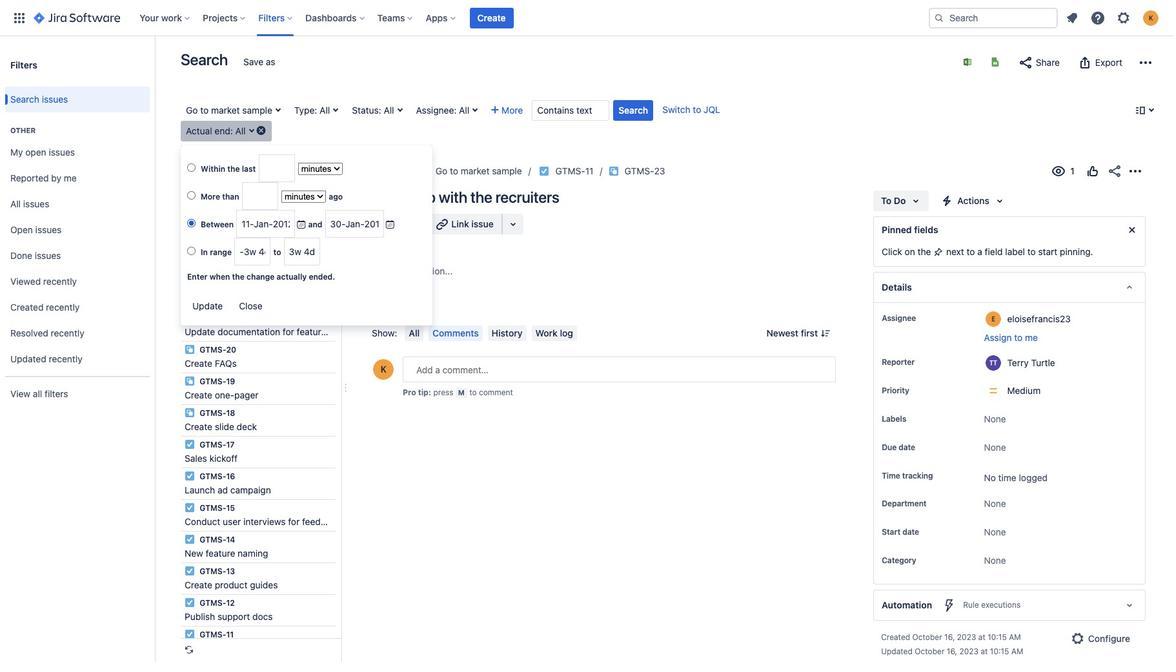 Task type: describe. For each thing, give the bounding box(es) containing it.
gtms- for new workspace
[[200, 218, 226, 228]]

0 vertical spatial 16,
[[945, 633, 956, 642]]

to right go to market sample image
[[450, 165, 459, 176]]

open
[[10, 224, 33, 235]]

first
[[801, 327, 818, 338]]

by for order
[[206, 169, 215, 178]]

0 vertical spatial a
[[978, 246, 983, 257]]

apps button
[[422, 7, 461, 28]]

type: all
[[294, 105, 330, 116]]

16
[[226, 472, 235, 481]]

pro
[[403, 388, 416, 397]]

1 horizontal spatial feature
[[297, 326, 326, 337]]

1 vertical spatial at
[[981, 647, 989, 656]]

task image for new workspace
[[185, 218, 195, 228]]

to left 3w 4d 12h text box
[[271, 247, 283, 257]]

1 vertical spatial up
[[214, 263, 224, 274]]

recently for updated recently
[[49, 353, 82, 364]]

1 horizontal spatial recruiters
[[496, 188, 560, 206]]

19
[[226, 377, 235, 386]]

me for reported by me
[[64, 172, 77, 183]]

task image for sales kickoff
[[185, 439, 195, 450]]

gtms- down the publish
[[200, 630, 226, 639]]

the left last
[[227, 164, 240, 173]]

attach button
[[372, 214, 427, 234]]

hide message image
[[1125, 222, 1141, 238]]

0 vertical spatial at
[[979, 633, 986, 642]]

gtms- for update documentation for feature update
[[200, 313, 226, 323]]

gtms-15
[[198, 503, 235, 513]]

user
[[223, 516, 241, 527]]

sample inside dropdown button
[[242, 105, 272, 116]]

to left the jql
[[693, 104, 702, 115]]

1 horizontal spatial gtms-23
[[625, 165, 666, 176]]

help image
[[1091, 10, 1106, 26]]

1 horizontal spatial up
[[419, 188, 436, 206]]

no time logged
[[985, 472, 1048, 483]]

field
[[985, 246, 1003, 257]]

1 vertical spatial october
[[915, 647, 945, 656]]

Search field
[[929, 7, 1059, 28]]

export button
[[1072, 52, 1130, 73]]

close link
[[234, 296, 268, 316]]

go to market sample inside dropdown button
[[186, 105, 272, 116]]

due
[[882, 442, 897, 452]]

to do button
[[874, 191, 930, 211]]

appswitcher icon image
[[12, 10, 27, 26]]

details
[[882, 282, 913, 293]]

created for created october 16, 2023 at 10:15 am updated october 16, 2023 at 10:15 am
[[882, 633, 911, 642]]

14
[[226, 535, 235, 544]]

all right assignee:
[[459, 105, 470, 116]]

13
[[226, 566, 235, 576]]

Search issues using keywords text field
[[532, 100, 610, 121]]

0 vertical spatial 11
[[586, 165, 594, 176]]

apps
[[426, 12, 448, 23]]

recently for created recently
[[46, 301, 80, 312]]

create for create
[[478, 12, 506, 23]]

market inside dropdown button
[[211, 105, 240, 116]]

teams button
[[374, 7, 418, 28]]

resolved recently link
[[5, 320, 150, 346]]

deck
[[237, 421, 257, 432]]

rule executions
[[964, 600, 1021, 610]]

be
[[208, 200, 219, 211]]

terry turtle
[[1008, 357, 1056, 368]]

task image for conduct user interviews for feedback
[[185, 503, 195, 513]]

12
[[226, 598, 235, 608]]

2 vertical spatial with
[[205, 295, 223, 306]]

date for start date
[[903, 527, 920, 537]]

gtms- for publish support docs
[[200, 598, 226, 608]]

1 horizontal spatial gtms-11 link
[[556, 163, 594, 179]]

logged
[[1020, 472, 1048, 483]]

gtms- for follow up with the recruiters
[[200, 250, 226, 260]]

task image for blitz with dev team
[[185, 281, 195, 291]]

create product guides
[[185, 579, 278, 590]]

actions
[[958, 195, 990, 206]]

create for create slide deck
[[185, 421, 212, 432]]

my
[[10, 146, 23, 157]]

newest
[[767, 327, 799, 338]]

configure link
[[1066, 629, 1139, 649]]

assignee: all
[[416, 105, 470, 116]]

save as button
[[237, 52, 282, 72]]

search for search button
[[619, 105, 649, 116]]

tracking
[[903, 471, 934, 481]]

documentation
[[218, 326, 280, 337]]

new for new workspace
[[185, 231, 203, 242]]

medium
[[1008, 385, 1041, 396]]

gtms- left copy link to issue image
[[625, 165, 655, 176]]

actions button
[[935, 191, 1013, 211]]

to right m
[[470, 388, 477, 397]]

21
[[226, 313, 235, 323]]

go to market sample image
[[420, 166, 431, 176]]

created for created recently
[[10, 301, 44, 312]]

0 vertical spatial for
[[283, 326, 294, 337]]

label
[[1006, 246, 1026, 257]]

Within the last radio
[[187, 163, 196, 171]]

tip:
[[418, 388, 431, 397]]

order by created
[[182, 169, 248, 178]]

create for create faqs
[[185, 358, 212, 369]]

0 horizontal spatial 23
[[226, 250, 236, 260]]

open in google sheets image
[[991, 57, 1001, 67]]

executions
[[982, 600, 1021, 610]]

issues for open issues
[[35, 224, 62, 235]]

naming
[[238, 548, 268, 559]]

create slide deck
[[185, 421, 257, 432]]

actual
[[186, 125, 212, 136]]

0 vertical spatial am
[[1010, 633, 1022, 642]]

create button
[[470, 7, 514, 28]]

20
[[226, 345, 236, 355]]

1 vertical spatial gtms-11 link
[[182, 627, 335, 658]]

task image for launch ad campaign
[[185, 471, 195, 481]]

0 horizontal spatial 11
[[226, 630, 234, 639]]

my open issues
[[10, 146, 75, 157]]

22
[[226, 282, 236, 291]]

done issues link
[[5, 243, 150, 269]]

link web pages and more image
[[506, 216, 521, 232]]

viewed recently link
[[5, 269, 150, 295]]

type:
[[294, 105, 317, 116]]

updated inside updated recently link
[[10, 353, 46, 364]]

interviews
[[244, 516, 286, 527]]

dashboards button
[[302, 7, 370, 28]]

none for category
[[985, 555, 1007, 566]]

support
[[218, 611, 250, 622]]

assignee:
[[416, 105, 457, 116]]

other heading
[[5, 125, 150, 136]]

gtms- for new feature naming
[[200, 535, 226, 544]]

to right next at the top
[[967, 246, 976, 257]]

1 vertical spatial a
[[391, 265, 396, 276]]

open in microsoft excel image
[[963, 57, 973, 67]]

actions image
[[1128, 163, 1144, 179]]

to left 'start'
[[1028, 246, 1036, 257]]

time tracking
[[882, 471, 934, 481]]

1 vertical spatial market
[[461, 165, 490, 176]]

1 vertical spatial go to market sample
[[436, 165, 522, 176]]

0 vertical spatial october
[[913, 633, 943, 642]]

gtms- for create product guides
[[200, 566, 226, 576]]

description...
[[398, 265, 453, 276]]

-3w 4d 12h text field
[[235, 238, 271, 265]]

task image for new feature naming
[[185, 534, 195, 544]]

more actions image
[[1141, 55, 1152, 70]]

task image for publish support docs
[[185, 597, 195, 608]]

more information about this user image
[[986, 355, 1001, 371]]

dev
[[225, 295, 240, 306]]

gtms-12
[[198, 598, 235, 608]]

sub task image for create slide deck
[[185, 408, 195, 418]]

search image
[[935, 13, 945, 23]]

search for search issues
[[10, 93, 39, 104]]

done issues
[[10, 250, 61, 261]]

all right end:
[[235, 125, 246, 136]]

create faqs
[[185, 358, 237, 369]]

3w 4d 12h text field
[[284, 238, 320, 265]]

your work
[[140, 12, 182, 23]]

gtms-18
[[198, 408, 235, 418]]

1 vertical spatial 10:15
[[991, 647, 1010, 656]]

guides
[[250, 579, 278, 590]]

view all filters link
[[5, 381, 150, 407]]

1 vertical spatial follow up with the recruiters
[[185, 263, 303, 274]]

none for department
[[985, 498, 1007, 509]]

2 horizontal spatial with
[[439, 188, 468, 206]]

open
[[25, 146, 46, 157]]

gtms- for create slide deck
[[200, 408, 226, 418]]

details element
[[874, 272, 1146, 303]]

0 vertical spatial follow up with the recruiters
[[372, 188, 560, 206]]

go inside go to market sample link
[[436, 165, 448, 176]]

banner containing your work
[[0, 0, 1175, 36]]

automation element
[[874, 590, 1146, 621]]

range
[[210, 247, 232, 257]]

gtms-13
[[198, 566, 235, 576]]

created october 16, 2023 at 10:15 am updated october 16, 2023 at 10:15 am
[[882, 633, 1024, 656]]

1 vertical spatial 16,
[[947, 647, 958, 656]]

all right 'type:'
[[320, 105, 330, 116]]

issues for all issues
[[23, 198, 49, 209]]

2 none from the top
[[985, 442, 1007, 453]]

due date pin to top. only you can see pinned fields. image
[[919, 442, 929, 453]]

comments
[[433, 327, 479, 338]]

created recently
[[10, 301, 80, 312]]

reported by me
[[10, 172, 77, 183]]

1 vertical spatial 2023
[[960, 647, 979, 656]]

new feature naming
[[185, 548, 268, 559]]

ago radio
[[187, 191, 196, 199]]

slide
[[215, 421, 234, 432]]

task image for let it be
[[185, 186, 195, 196]]

sub task image for create faqs
[[185, 344, 195, 355]]

1 horizontal spatial created
[[217, 169, 248, 178]]

0 horizontal spatial gtms-23
[[198, 250, 236, 260]]

the up team
[[247, 263, 260, 274]]

go inside the 'go to market sample' dropdown button
[[186, 105, 198, 116]]

0 horizontal spatial feature
[[206, 548, 235, 559]]



Task type: vqa. For each thing, say whether or not it's contained in the screenshot.
24
yes



Task type: locate. For each thing, give the bounding box(es) containing it.
to radio
[[187, 246, 196, 255]]

enter
[[187, 272, 208, 282]]

gtms-11 down search issues using keywords text field
[[556, 165, 594, 176]]

recently down the viewed recently link
[[46, 301, 80, 312]]

3 none from the top
[[985, 498, 1007, 509]]

to up "actual"
[[200, 105, 209, 116]]

create inside button
[[478, 12, 506, 23]]

other group
[[5, 112, 150, 376]]

gtms-23
[[625, 165, 666, 176], [198, 250, 236, 260]]

go to market sample up end:
[[186, 105, 272, 116]]

share link
[[1012, 52, 1067, 73]]

by inside other group
[[51, 172, 61, 183]]

by right reported
[[51, 172, 61, 183]]

ad
[[218, 484, 228, 495]]

task image up sales
[[185, 439, 195, 450]]

all inside button
[[409, 327, 420, 338]]

1 vertical spatial search
[[10, 93, 39, 104]]

2 vertical spatial search
[[619, 105, 649, 116]]

new for new feature naming
[[185, 548, 203, 559]]

me down 'eloisefrancis23'
[[1026, 332, 1039, 343]]

gtms-11 link down docs
[[182, 627, 335, 658]]

follow down in
[[185, 263, 211, 274]]

1 horizontal spatial 23
[[655, 165, 666, 176]]

1 vertical spatial more
[[201, 192, 220, 201]]

1 vertical spatial task image
[[185, 503, 195, 513]]

reporter
[[882, 357, 915, 367]]

0 horizontal spatial follow up with the recruiters
[[185, 263, 303, 274]]

when
[[210, 272, 230, 282]]

next to a field label to start pinning.
[[944, 246, 1094, 257]]

notifications image
[[1065, 10, 1081, 26]]

1 vertical spatial am
[[1012, 647, 1024, 656]]

search issues group
[[5, 83, 150, 116]]

gtms-11 down the publish support docs
[[198, 630, 234, 639]]

small image
[[249, 169, 260, 180]]

create for create product guides
[[185, 579, 212, 590]]

faqs
[[215, 358, 237, 369]]

me down my open issues link
[[64, 172, 77, 183]]

0 vertical spatial 2023
[[958, 633, 977, 642]]

work
[[536, 327, 558, 338]]

gtms- up new feature naming
[[200, 535, 226, 544]]

all right "status:"
[[384, 105, 394, 116]]

reporter pin to top. only you can see pinned fields. image
[[918, 357, 928, 368]]

all issues link
[[5, 191, 150, 217]]

1 vertical spatial follow
[[185, 263, 211, 274]]

with down gtms-22 at the left top of the page
[[205, 295, 223, 306]]

create
[[478, 12, 506, 23], [185, 358, 212, 369], [185, 389, 212, 400], [185, 421, 212, 432], [185, 579, 212, 590]]

23 down switch
[[655, 165, 666, 176]]

recently up created recently
[[43, 276, 77, 287]]

1 horizontal spatial market
[[461, 165, 490, 176]]

1 vertical spatial created
[[10, 301, 44, 312]]

2 horizontal spatial created
[[882, 633, 911, 642]]

activity
[[372, 309, 405, 320]]

gtms- up sales kickoff
[[200, 440, 226, 450]]

sidebar navigation image
[[141, 52, 169, 78]]

launch ad campaign
[[185, 484, 271, 495]]

create down the gtms-20
[[185, 358, 212, 369]]

1 vertical spatial new
[[185, 548, 203, 559]]

0 vertical spatial filters
[[259, 12, 285, 23]]

assign
[[985, 332, 1012, 343]]

the up issue
[[471, 188, 493, 206]]

close
[[239, 300, 263, 311]]

create right apps dropdown button
[[478, 12, 506, 23]]

up down in range
[[214, 263, 224, 274]]

follow up with the recruiters up 22
[[185, 263, 303, 274]]

pro tip: press m to comment
[[403, 388, 513, 397]]

more for more than
[[201, 192, 220, 201]]

filters inside dropdown button
[[259, 12, 285, 23]]

time tracking pin to top. only you can see pinned fields. image
[[936, 471, 947, 481]]

sub task image
[[609, 166, 620, 176], [185, 376, 195, 386], [185, 408, 195, 418]]

reported
[[10, 172, 49, 183]]

created down viewed
[[10, 301, 44, 312]]

settings image
[[1117, 10, 1132, 26]]

resolved recently
[[10, 327, 84, 338]]

0 vertical spatial sub task image
[[609, 166, 620, 176]]

with
[[439, 188, 468, 206], [227, 263, 244, 274], [205, 295, 223, 306]]

0 vertical spatial 10:15
[[988, 633, 1007, 642]]

all up open
[[10, 198, 21, 209]]

1 vertical spatial 11
[[226, 630, 234, 639]]

press
[[434, 388, 454, 397]]

1 vertical spatial filters
[[10, 59, 37, 70]]

your profile and settings image
[[1144, 10, 1159, 26]]

the right when
[[232, 272, 245, 282]]

follow up with the recruiters down go to market sample link
[[372, 188, 560, 206]]

11 left gtms-23 link
[[586, 165, 594, 176]]

0 vertical spatial follow
[[372, 188, 415, 206]]

2 sub task image from the top
[[185, 344, 195, 355]]

task image left gtms-13
[[185, 566, 195, 576]]

recently for viewed recently
[[43, 276, 77, 287]]

more for more
[[502, 105, 523, 116]]

vote options: no one has voted for this issue yet. image
[[1086, 163, 1101, 179]]

last
[[242, 164, 256, 173]]

1 new from the top
[[185, 231, 203, 242]]

created inside created october 16, 2023 at 10:15 am updated october 16, 2023 at 10:15 am
[[882, 633, 911, 642]]

11-Jan-2012 text field
[[237, 210, 295, 238]]

for left feedback
[[288, 516, 300, 527]]

recently inside resolved recently link
[[51, 327, 84, 338]]

0 horizontal spatial follow
[[185, 263, 211, 274]]

priority pin to top. only you can see pinned fields. image
[[912, 386, 923, 396]]

gtms- down new workspace
[[200, 250, 226, 260]]

issues for search issues
[[42, 93, 68, 104]]

task image for update documentation for feature update
[[185, 313, 195, 323]]

gtms- up conduct
[[200, 503, 226, 513]]

0 vertical spatial created
[[217, 169, 248, 178]]

by for reported
[[51, 172, 61, 183]]

1 horizontal spatial 11
[[586, 165, 594, 176]]

no
[[985, 472, 997, 483]]

1 vertical spatial recruiters
[[263, 263, 303, 274]]

1 vertical spatial gtms-23
[[198, 250, 236, 260]]

gtms- for blitz with dev team
[[200, 282, 226, 291]]

0 horizontal spatial gtms-11 link
[[182, 627, 335, 658]]

a right add
[[391, 265, 396, 276]]

2 task image from the top
[[185, 503, 195, 513]]

history button
[[488, 326, 527, 341]]

labels
[[882, 414, 907, 424]]

1 vertical spatial for
[[288, 516, 300, 527]]

gtms- down search issues using keywords text field
[[556, 165, 586, 176]]

search issues
[[10, 93, 68, 104]]

time
[[999, 472, 1017, 483]]

none for start date
[[985, 527, 1007, 538]]

updated down resolved
[[10, 353, 46, 364]]

gtms- up be
[[200, 187, 226, 196]]

to inside dropdown button
[[200, 105, 209, 116]]

task image
[[185, 439, 195, 450], [185, 503, 195, 513], [185, 566, 195, 576]]

projects
[[203, 12, 238, 23]]

gtms- for let it be
[[200, 187, 226, 196]]

task image for create product guides
[[185, 566, 195, 576]]

update documentation for feature update
[[185, 326, 358, 337]]

go
[[186, 105, 198, 116], [436, 165, 448, 176]]

to inside button
[[1015, 332, 1023, 343]]

date
[[899, 442, 916, 452], [903, 527, 920, 537]]

up
[[419, 188, 436, 206], [214, 263, 224, 274]]

0 vertical spatial up
[[419, 188, 436, 206]]

done
[[10, 250, 32, 261]]

2 vertical spatial task image
[[185, 566, 195, 576]]

gtms- up update
[[200, 313, 226, 323]]

to
[[882, 195, 892, 206]]

None text field
[[242, 182, 278, 210]]

0 vertical spatial search
[[181, 50, 228, 68]]

new up to option
[[185, 231, 203, 242]]

change
[[247, 272, 275, 282]]

recently for resolved recently
[[51, 327, 84, 338]]

recently down created recently link
[[51, 327, 84, 338]]

sub task image left gtms-19 on the left of the page
[[185, 376, 195, 386]]

for right documentation
[[283, 326, 294, 337]]

1 vertical spatial go
[[436, 165, 448, 176]]

0 horizontal spatial created
[[10, 301, 44, 312]]

1 vertical spatial me
[[1026, 332, 1039, 343]]

0 vertical spatial task image
[[185, 439, 195, 450]]

3 task image from the top
[[185, 566, 195, 576]]

created inside other group
[[10, 301, 44, 312]]

updated down automation
[[882, 647, 913, 656]]

date for due date
[[899, 442, 916, 452]]

created
[[217, 169, 248, 178], [10, 301, 44, 312], [882, 633, 911, 642]]

0 horizontal spatial a
[[391, 265, 396, 276]]

created up 25
[[217, 169, 248, 178]]

0 horizontal spatial recruiters
[[263, 263, 303, 274]]

1 horizontal spatial me
[[1026, 332, 1039, 343]]

recently inside updated recently link
[[49, 353, 82, 364]]

search up other
[[10, 93, 39, 104]]

0 horizontal spatial search
[[10, 93, 39, 104]]

0 vertical spatial 23
[[655, 165, 666, 176]]

new workspace
[[185, 231, 251, 242]]

1 task image from the top
[[185, 439, 195, 450]]

link issue button
[[432, 214, 503, 234]]

gtms-11 link
[[556, 163, 594, 179], [182, 627, 335, 658]]

2 vertical spatial sub task image
[[185, 408, 195, 418]]

by right order
[[206, 169, 215, 178]]

more information about this user image
[[986, 311, 1001, 327]]

me inside button
[[1026, 332, 1039, 343]]

and
[[306, 219, 325, 229]]

new down the gtms-14
[[185, 548, 203, 559]]

1 sub task image from the top
[[185, 249, 195, 260]]

filters up search issues
[[10, 59, 37, 70]]

recently down resolved recently link
[[49, 353, 82, 364]]

gtms- for create faqs
[[200, 345, 226, 355]]

15
[[226, 503, 235, 513]]

viewed
[[10, 276, 41, 287]]

search down projects
[[181, 50, 228, 68]]

1 horizontal spatial more
[[502, 105, 523, 116]]

follow up attach "button"
[[372, 188, 415, 206]]

1 vertical spatial updated
[[882, 647, 913, 656]]

0 horizontal spatial by
[[51, 172, 61, 183]]

resolved
[[10, 327, 48, 338]]

show:
[[372, 327, 397, 338]]

filters up as
[[259, 12, 285, 23]]

task image
[[539, 166, 549, 176], [185, 186, 195, 196], [185, 218, 195, 228], [185, 281, 195, 291], [185, 313, 195, 323], [185, 471, 195, 481], [185, 534, 195, 544], [185, 597, 195, 608], [185, 629, 195, 639]]

1 horizontal spatial filters
[[259, 12, 285, 23]]

0 vertical spatial go to market sample
[[186, 105, 272, 116]]

gtms- up blitz with dev team
[[200, 282, 226, 291]]

0 horizontal spatial sample
[[242, 105, 272, 116]]

task image up conduct
[[185, 503, 195, 513]]

feature
[[297, 326, 326, 337], [206, 548, 235, 559]]

1 horizontal spatial go
[[436, 165, 448, 176]]

me for assign to me
[[1026, 332, 1039, 343]]

menu bar containing all
[[403, 326, 580, 341]]

create down gtms-13
[[185, 579, 212, 590]]

search
[[181, 50, 228, 68], [10, 93, 39, 104], [619, 105, 649, 116]]

create down gtms-19 on the left of the page
[[185, 389, 212, 400]]

create one-pager
[[185, 389, 259, 400]]

sub task image down update
[[185, 344, 195, 355]]

m
[[458, 388, 465, 397]]

more than
[[201, 192, 241, 201]]

1 vertical spatial sample
[[492, 165, 522, 176]]

11 down the publish support docs
[[226, 630, 234, 639]]

1 vertical spatial feature
[[206, 548, 235, 559]]

0 vertical spatial feature
[[297, 326, 326, 337]]

1 horizontal spatial with
[[227, 263, 244, 274]]

23 down workspace
[[226, 250, 236, 260]]

banner
[[0, 0, 1175, 36]]

with up link
[[439, 188, 468, 206]]

gtms-11 inside gtms-11 link
[[198, 630, 234, 639]]

export
[[1096, 57, 1123, 68]]

0 horizontal spatial filters
[[10, 59, 37, 70]]

start
[[1039, 246, 1058, 257]]

by
[[206, 169, 215, 178], [51, 172, 61, 183]]

go to market sample up issue
[[436, 165, 522, 176]]

0 vertical spatial more
[[502, 105, 523, 116]]

none for labels
[[985, 413, 1007, 424]]

search inside group
[[10, 93, 39, 104]]

sub task image left in
[[185, 249, 195, 260]]

all right show:
[[409, 327, 420, 338]]

1 horizontal spatial gtms-11
[[556, 165, 594, 176]]

updated inside created october 16, 2023 at 10:15 am updated october 16, 2023 at 10:15 am
[[882, 647, 913, 656]]

gtms- up new workspace
[[200, 218, 226, 228]]

0 horizontal spatial go
[[186, 105, 198, 116]]

add
[[372, 265, 389, 276]]

primary element
[[8, 0, 919, 36]]

recently inside created recently link
[[46, 301, 80, 312]]

1 horizontal spatial by
[[206, 169, 215, 178]]

gtms-11 link down search issues using keywords text field
[[556, 163, 594, 179]]

1 horizontal spatial go to market sample
[[436, 165, 522, 176]]

gtms- up create one-pager
[[200, 377, 226, 386]]

2 new from the top
[[185, 548, 203, 559]]

sub task image for follow up with the recruiters
[[185, 249, 195, 260]]

publish
[[185, 611, 215, 622]]

sub task image
[[185, 249, 195, 260], [185, 344, 195, 355]]

0 horizontal spatial market
[[211, 105, 240, 116]]

Select a date radio
[[187, 219, 196, 227]]

up down go to market sample image
[[419, 188, 436, 206]]

Add a comment… field
[[403, 357, 837, 382]]

4 none from the top
[[985, 527, 1007, 538]]

0 vertical spatial gtms-23
[[625, 165, 666, 176]]

sample
[[242, 105, 272, 116], [492, 165, 522, 176]]

fields
[[915, 224, 939, 235]]

comment
[[479, 388, 513, 397]]

0 vertical spatial recruiters
[[496, 188, 560, 206]]

team
[[243, 295, 264, 306]]

sub task image left gtms-23 link
[[609, 166, 620, 176]]

click on the
[[882, 246, 934, 257]]

0 vertical spatial market
[[211, 105, 240, 116]]

with up 22
[[227, 263, 244, 274]]

market up end:
[[211, 105, 240, 116]]

terry
[[1008, 357, 1029, 368]]

2 horizontal spatial search
[[619, 105, 649, 116]]

history
[[492, 327, 523, 338]]

sub task image left the gtms-18 on the left of the page
[[185, 408, 195, 418]]

go to market sample button
[[181, 100, 285, 121]]

search left switch
[[619, 105, 649, 116]]

gtms- up create faqs
[[200, 345, 226, 355]]

workspace
[[206, 231, 251, 242]]

recently
[[43, 276, 77, 287], [46, 301, 80, 312], [51, 327, 84, 338], [49, 353, 82, 364]]

order
[[182, 169, 204, 178]]

1 vertical spatial gtms-11
[[198, 630, 234, 639]]

go right go to market sample image
[[436, 165, 448, 176]]

sub task image for create one-pager
[[185, 376, 195, 386]]

create down the gtms-18 on the left of the page
[[185, 421, 212, 432]]

switch to jql
[[663, 104, 721, 115]]

sample up link web pages and more image
[[492, 165, 522, 176]]

filters
[[45, 388, 68, 399]]

enter when the change actually ended.
[[187, 272, 335, 282]]

issues inside group
[[42, 93, 68, 104]]

automation
[[882, 600, 933, 611]]

1 horizontal spatial follow
[[372, 188, 415, 206]]

1 none from the top
[[985, 413, 1007, 424]]

30-Jan-2012 text field
[[325, 210, 384, 238]]

None text field
[[259, 154, 295, 182]]

gtms- for create one-pager
[[200, 377, 226, 386]]

your work button
[[136, 7, 195, 28]]

feature left update
[[297, 326, 326, 337]]

1 vertical spatial date
[[903, 527, 920, 537]]

1 horizontal spatial search
[[181, 50, 228, 68]]

comments button
[[429, 326, 483, 341]]

work log
[[536, 327, 573, 338]]

0 vertical spatial updated
[[10, 353, 46, 364]]

1 vertical spatial sub task image
[[185, 376, 195, 386]]

None submit
[[187, 296, 228, 316]]

date left the due date pin to top. only you can see pinned fields. icon at right
[[899, 442, 916, 452]]

main content
[[155, 35, 1175, 661]]

1 vertical spatial sub task image
[[185, 344, 195, 355]]

16,
[[945, 633, 956, 642], [947, 647, 958, 656]]

a left field
[[978, 246, 983, 257]]

0 horizontal spatial gtms-11
[[198, 630, 234, 639]]

me inside other group
[[64, 172, 77, 183]]

task image inside gtms-11 link
[[185, 629, 195, 639]]

gtms- down new feature naming
[[200, 566, 226, 576]]

recently inside the viewed recently link
[[43, 276, 77, 287]]

search inside button
[[619, 105, 649, 116]]

gtms-22
[[198, 282, 236, 291]]

0 horizontal spatial go to market sample
[[186, 105, 272, 116]]

5 none from the top
[[985, 555, 1007, 566]]

date right start
[[903, 527, 920, 537]]

assign to me
[[985, 332, 1039, 343]]

due date
[[882, 442, 916, 452]]

to right "assign"
[[1015, 332, 1023, 343]]

gtms- for sales kickoff
[[200, 440, 226, 450]]

created down automation
[[882, 633, 911, 642]]

all inside other group
[[10, 198, 21, 209]]

0 horizontal spatial updated
[[10, 353, 46, 364]]

blitz with dev team
[[185, 295, 264, 306]]

create for create one-pager
[[185, 389, 212, 400]]

issues for done issues
[[35, 250, 61, 261]]

gtms- up ad
[[200, 472, 226, 481]]

copy link to issue image
[[663, 165, 673, 176]]

remove criteria image
[[256, 125, 266, 136]]

gtms- for conduct user interviews for feedback
[[200, 503, 226, 513]]

0 horizontal spatial with
[[205, 295, 223, 306]]

projects button
[[199, 7, 251, 28]]

the right on
[[918, 246, 932, 257]]

gtms-23 down new workspace
[[198, 250, 236, 260]]

0 vertical spatial go
[[186, 105, 198, 116]]

launch
[[185, 484, 215, 495]]

gtms- for launch ad campaign
[[200, 472, 226, 481]]

1 horizontal spatial updated
[[882, 647, 913, 656]]

market right go to market sample image
[[461, 165, 490, 176]]

to
[[693, 104, 702, 115], [200, 105, 209, 116], [450, 165, 459, 176], [967, 246, 976, 257], [1028, 246, 1036, 257], [271, 247, 283, 257], [1015, 332, 1023, 343], [470, 388, 477, 397]]

more inside dropdown button
[[502, 105, 523, 116]]

1 horizontal spatial follow up with the recruiters
[[372, 188, 560, 206]]

jira software image
[[34, 10, 120, 26], [34, 10, 120, 26]]

menu bar
[[403, 326, 580, 341]]

add a description...
[[372, 265, 453, 276]]

your
[[140, 12, 159, 23]]

sample up remove criteria icon
[[242, 105, 272, 116]]

go up "actual"
[[186, 105, 198, 116]]

gtms- up create slide deck
[[200, 408, 226, 418]]

link issue
[[452, 218, 494, 229]]



